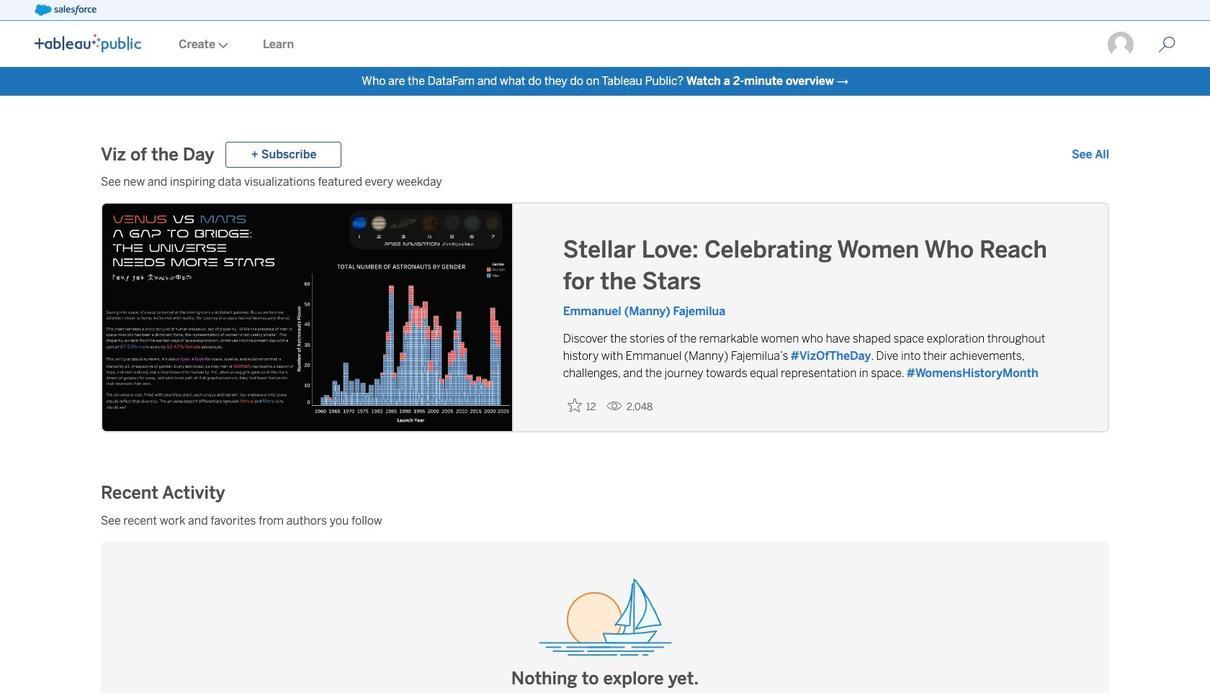 Task type: describe. For each thing, give the bounding box(es) containing it.
tableau public viz of the day image
[[102, 204, 514, 434]]

create image
[[215, 43, 228, 48]]

Add Favorite button
[[563, 394, 601, 418]]

see all viz of the day element
[[1072, 146, 1110, 164]]

viz of the day heading
[[101, 143, 214, 166]]



Task type: vqa. For each thing, say whether or not it's contained in the screenshot.
See new and inspiring data visualizations featured every weekday element
yes



Task type: locate. For each thing, give the bounding box(es) containing it.
recent activity heading
[[101, 482, 225, 505]]

see new and inspiring data visualizations featured every weekday element
[[101, 174, 1110, 191]]

see recent work and favorites from authors you follow element
[[101, 513, 1110, 530]]

salesforce logo image
[[35, 4, 96, 16]]

go to search image
[[1141, 36, 1193, 53]]

christina.overa image
[[1107, 30, 1135, 59]]

add favorite image
[[567, 398, 582, 413]]

logo image
[[35, 34, 141, 53]]



